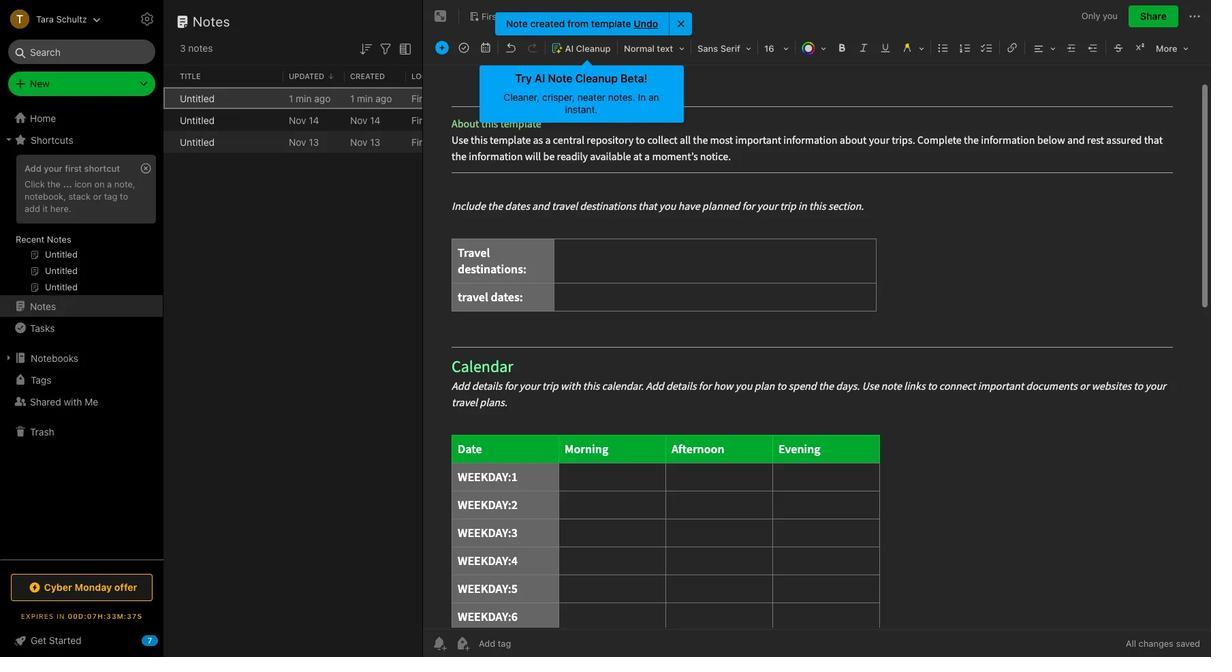 Task type: vqa. For each thing, say whether or not it's contained in the screenshot.
Tag actions field
no



Task type: describe. For each thing, give the bounding box(es) containing it.
expires
[[21, 612, 54, 620]]

location
[[412, 71, 450, 80]]

2 min from the left
[[357, 92, 373, 104]]

Search text field
[[18, 40, 146, 64]]

click
[[25, 179, 45, 189]]

created
[[530, 18, 565, 29]]

1 vertical spatial notes
[[47, 234, 71, 245]]

a
[[107, 179, 112, 189]]

tree containing home
[[0, 107, 164, 559]]

untitled for nov 13
[[180, 136, 215, 148]]

note inside try ai note cleanup beta! cleaner, crisper, neater notes. in an instant.
[[548, 72, 573, 85]]

try
[[516, 72, 532, 85]]

all changes saved
[[1127, 638, 1201, 649]]

notes
[[188, 42, 213, 54]]

stack
[[68, 191, 91, 202]]

tasks button
[[0, 317, 163, 339]]

the
[[47, 179, 61, 189]]

changes
[[1139, 638, 1174, 649]]

first notebook for nov 14
[[412, 114, 477, 126]]

font size image
[[760, 38, 794, 57]]

notes link
[[0, 295, 163, 317]]

bulleted list image
[[935, 38, 954, 57]]

undo
[[634, 18, 658, 29]]

checklist image
[[978, 38, 997, 57]]

trash link
[[0, 421, 163, 442]]

first inside button
[[482, 11, 500, 22]]

new
[[30, 78, 50, 89]]

Note Editor text field
[[423, 65, 1212, 629]]

highlight image
[[897, 38, 930, 57]]

shortcut
[[84, 163, 120, 174]]

alignment image
[[1027, 38, 1061, 57]]

all
[[1127, 638, 1137, 649]]

beta!
[[621, 72, 648, 85]]

shortcuts button
[[0, 129, 163, 151]]

shared with me
[[30, 396, 98, 407]]

notebook for 1 min ago
[[434, 92, 477, 104]]

2 14 from the left
[[370, 114, 381, 126]]

1 13 from the left
[[309, 136, 319, 148]]

bold image
[[833, 38, 852, 57]]

notes.
[[609, 91, 636, 103]]

first for 1 min ago
[[412, 92, 431, 104]]

note created from template undo
[[506, 18, 658, 29]]

title
[[180, 71, 201, 80]]

indent image
[[1063, 38, 1082, 57]]

font color image
[[798, 38, 832, 57]]

1 min from the left
[[296, 92, 312, 104]]

add your first shortcut
[[25, 163, 120, 174]]

with
[[64, 396, 82, 407]]

add a reminder image
[[431, 635, 448, 652]]

untitled for 1 min ago
[[180, 92, 215, 104]]

an
[[649, 91, 660, 103]]

italic image
[[855, 38, 874, 57]]

first for nov 13
[[412, 136, 431, 148]]

notebook for nov 13
[[434, 136, 477, 148]]

ai cleanup
[[565, 43, 611, 54]]

1 nov 14 from the left
[[289, 114, 319, 126]]

more image
[[1152, 38, 1194, 57]]

1 1 min ago from the left
[[289, 92, 331, 104]]

expand note image
[[433, 8, 449, 25]]

2 1 from the left
[[350, 92, 355, 104]]

3 notes
[[180, 42, 213, 54]]

calendar event image
[[476, 38, 496, 57]]

instant.
[[565, 104, 598, 115]]

cyber
[[44, 581, 72, 593]]

untitled for nov 14
[[180, 114, 215, 126]]

add
[[25, 203, 40, 214]]

insert link image
[[1003, 38, 1022, 57]]

new button
[[8, 72, 155, 96]]

recent
[[16, 234, 45, 245]]

me
[[85, 396, 98, 407]]

crisper,
[[543, 91, 575, 103]]

2 vertical spatial notes
[[30, 300, 56, 312]]

first
[[65, 163, 82, 174]]

in
[[57, 612, 65, 620]]

0 vertical spatial notes
[[193, 14, 230, 29]]

your
[[44, 163, 63, 174]]

first notebook button
[[465, 7, 548, 26]]

tags
[[31, 374, 51, 385]]

1 nov 13 from the left
[[289, 136, 319, 148]]

cyber monday offer
[[44, 581, 137, 593]]

2 nov 14 from the left
[[350, 114, 381, 126]]

expand notebooks image
[[3, 352, 14, 363]]

to
[[120, 191, 128, 202]]

1 14 from the left
[[309, 114, 319, 126]]

underline image
[[877, 38, 896, 57]]

recent notes
[[16, 234, 71, 245]]



Task type: locate. For each thing, give the bounding box(es) containing it.
group inside tree
[[0, 151, 163, 301]]

notebook
[[502, 11, 543, 22], [434, 92, 477, 104], [434, 114, 477, 126], [434, 136, 477, 148]]

cleanup down note created from template undo
[[576, 43, 611, 54]]

nov 13 down the created
[[350, 136, 381, 148]]

ai down from
[[565, 43, 574, 54]]

min down the updated
[[296, 92, 312, 104]]

notebook inside button
[[502, 11, 543, 22]]

notes
[[193, 14, 230, 29], [47, 234, 71, 245], [30, 300, 56, 312]]

superscript image
[[1132, 38, 1151, 57]]

undo link
[[634, 18, 658, 30]]

cleanup up neater
[[576, 72, 618, 85]]

nov 13
[[289, 136, 319, 148], [350, 136, 381, 148]]

2 13 from the left
[[370, 136, 381, 148]]

note,
[[114, 179, 135, 189]]

1 horizontal spatial ai
[[565, 43, 574, 54]]

ai inside try ai note cleanup beta! cleaner, crisper, neater notes. in an instant.
[[535, 72, 546, 85]]

0 horizontal spatial note
[[506, 18, 528, 29]]

click the ...
[[25, 179, 72, 189]]

14 down the updated
[[309, 114, 319, 126]]

trash
[[30, 426, 54, 437]]

on
[[94, 179, 105, 189]]

shared with me link
[[0, 391, 163, 412]]

numbered list image
[[956, 38, 975, 57]]

...
[[63, 179, 72, 189]]

1 down the updated
[[289, 92, 293, 104]]

1 vertical spatial ai
[[535, 72, 546, 85]]

template
[[591, 18, 631, 29]]

home link
[[0, 107, 164, 129]]

first for nov 14
[[412, 114, 431, 126]]

share
[[1141, 10, 1168, 22]]

only
[[1082, 10, 1101, 21]]

group
[[0, 151, 163, 301]]

notes up tasks on the left
[[30, 300, 56, 312]]

cyber monday offer button
[[11, 574, 153, 601]]

font family image
[[693, 38, 757, 57]]

1 horizontal spatial nov 13
[[350, 136, 381, 148]]

first
[[482, 11, 500, 22], [412, 92, 431, 104], [412, 114, 431, 126], [412, 136, 431, 148]]

0 horizontal spatial 13
[[309, 136, 319, 148]]

shared
[[30, 396, 61, 407]]

1 down the created
[[350, 92, 355, 104]]

only you
[[1082, 10, 1119, 21]]

0 horizontal spatial min
[[296, 92, 312, 104]]

0 vertical spatial cleanup
[[576, 43, 611, 54]]

notes up "notes"
[[193, 14, 230, 29]]

1 horizontal spatial min
[[357, 92, 373, 104]]

tasks
[[30, 322, 55, 334]]

1 min ago down the created
[[350, 92, 392, 104]]

neater
[[578, 91, 606, 103]]

13
[[309, 136, 319, 148], [370, 136, 381, 148]]

ai inside button
[[565, 43, 574, 54]]

1 vertical spatial untitled
[[180, 114, 215, 126]]

nov 14 down the created
[[350, 114, 381, 126]]

0 horizontal spatial 1
[[289, 92, 293, 104]]

notebook for nov 14
[[434, 114, 477, 126]]

14
[[309, 114, 319, 126], [370, 114, 381, 126]]

row group
[[164, 87, 652, 153]]

1 horizontal spatial 14
[[370, 114, 381, 126]]

cleanup inside button
[[576, 43, 611, 54]]

created
[[350, 71, 385, 80]]

first notebook for 1 min ago
[[412, 92, 477, 104]]

3
[[180, 42, 186, 54]]

tree
[[0, 107, 164, 559]]

monday
[[75, 581, 112, 593]]

task image
[[455, 38, 474, 57]]

notebooks
[[31, 352, 78, 364]]

ai right "try"
[[535, 72, 546, 85]]

1 horizontal spatial ago
[[376, 92, 392, 104]]

14 down the created
[[370, 114, 381, 126]]

1 ago from the left
[[314, 92, 331, 104]]

1
[[289, 92, 293, 104], [350, 92, 355, 104]]

first notebook for nov 13
[[412, 136, 477, 148]]

or
[[93, 191, 102, 202]]

0 vertical spatial untitled
[[180, 92, 215, 104]]

0 horizontal spatial nov 14
[[289, 114, 319, 126]]

1 min ago down the updated
[[289, 92, 331, 104]]

0 horizontal spatial 14
[[309, 114, 319, 126]]

13 down the created
[[370, 136, 381, 148]]

from
[[568, 18, 589, 29]]

1 untitled from the top
[[180, 92, 215, 104]]

min down the created
[[357, 92, 373, 104]]

1 horizontal spatial 13
[[370, 136, 381, 148]]

1 vertical spatial cleanup
[[576, 72, 618, 85]]

insert image
[[432, 38, 453, 57]]

outdent image
[[1084, 38, 1104, 57]]

0 vertical spatial note
[[506, 18, 528, 29]]

offer
[[114, 581, 137, 593]]

2 ago from the left
[[376, 92, 392, 104]]

first notebook inside button
[[482, 11, 543, 22]]

2 vertical spatial untitled
[[180, 136, 215, 148]]

3 untitled from the top
[[180, 136, 215, 148]]

1 min ago
[[289, 92, 331, 104], [350, 92, 392, 104]]

home
[[30, 112, 56, 124]]

try ai note cleanup beta! cleaner, crisper, neater notes. in an instant.
[[504, 72, 660, 115]]

it
[[43, 203, 48, 214]]

0 horizontal spatial nov 13
[[289, 136, 319, 148]]

0 horizontal spatial ago
[[314, 92, 331, 104]]

ago
[[314, 92, 331, 104], [376, 92, 392, 104]]

1 1 from the left
[[289, 92, 293, 104]]

row group containing untitled
[[164, 87, 652, 153]]

in
[[638, 91, 646, 103]]

ai cleanup button
[[547, 38, 616, 58]]

here.
[[50, 203, 71, 214]]

you
[[1104, 10, 1119, 21]]

group containing add your first shortcut
[[0, 151, 163, 301]]

1 horizontal spatial 1
[[350, 92, 355, 104]]

add tag image
[[455, 635, 471, 652]]

notes right recent
[[47, 234, 71, 245]]

ago down the created
[[376, 92, 392, 104]]

untitled
[[180, 92, 215, 104], [180, 114, 215, 126], [180, 136, 215, 148]]

cleanup
[[576, 43, 611, 54], [576, 72, 618, 85]]

nov
[[289, 114, 306, 126], [350, 114, 368, 126], [289, 136, 306, 148], [350, 136, 368, 148]]

cleaner,
[[504, 91, 540, 103]]

note
[[506, 18, 528, 29], [548, 72, 573, 85]]

note up undo image
[[506, 18, 528, 29]]

note window element
[[423, 0, 1212, 657]]

ago down the updated
[[314, 92, 331, 104]]

0 horizontal spatial ai
[[535, 72, 546, 85]]

undo image
[[502, 38, 521, 57]]

min
[[296, 92, 312, 104], [357, 92, 373, 104]]

1 horizontal spatial nov 14
[[350, 114, 381, 126]]

saved
[[1177, 638, 1201, 649]]

nov 14 down the updated
[[289, 114, 319, 126]]

ai
[[565, 43, 574, 54], [535, 72, 546, 85]]

1 horizontal spatial note
[[548, 72, 573, 85]]

2 nov 13 from the left
[[350, 136, 381, 148]]

shortcuts
[[31, 134, 73, 146]]

00d:07h:33m:37s
[[68, 612, 143, 620]]

1 horizontal spatial 1 min ago
[[350, 92, 392, 104]]

heading level image
[[620, 38, 690, 57]]

note up crisper,
[[548, 72, 573, 85]]

nov 13 down the updated
[[289, 136, 319, 148]]

notebooks link
[[0, 347, 163, 369]]

settings image
[[139, 11, 155, 27]]

expires in 00d:07h:33m:37s
[[21, 612, 143, 620]]

2 1 min ago from the left
[[350, 92, 392, 104]]

updated
[[289, 71, 325, 80]]

0 vertical spatial ai
[[565, 43, 574, 54]]

0 horizontal spatial 1 min ago
[[289, 92, 331, 104]]

add
[[25, 163, 41, 174]]

tag
[[104, 191, 117, 202]]

strikethrough image
[[1110, 38, 1129, 57]]

cleanup inside try ai note cleanup beta! cleaner, crisper, neater notes. in an instant.
[[576, 72, 618, 85]]

tags button
[[0, 369, 163, 391]]

13 down the updated
[[309, 136, 319, 148]]

share button
[[1129, 5, 1179, 27]]

2 untitled from the top
[[180, 114, 215, 126]]

None search field
[[18, 40, 146, 64]]

icon
[[75, 179, 92, 189]]

icon on a note, notebook, stack or tag to add it here.
[[25, 179, 135, 214]]

1 vertical spatial note
[[548, 72, 573, 85]]

notebook,
[[25, 191, 66, 202]]



